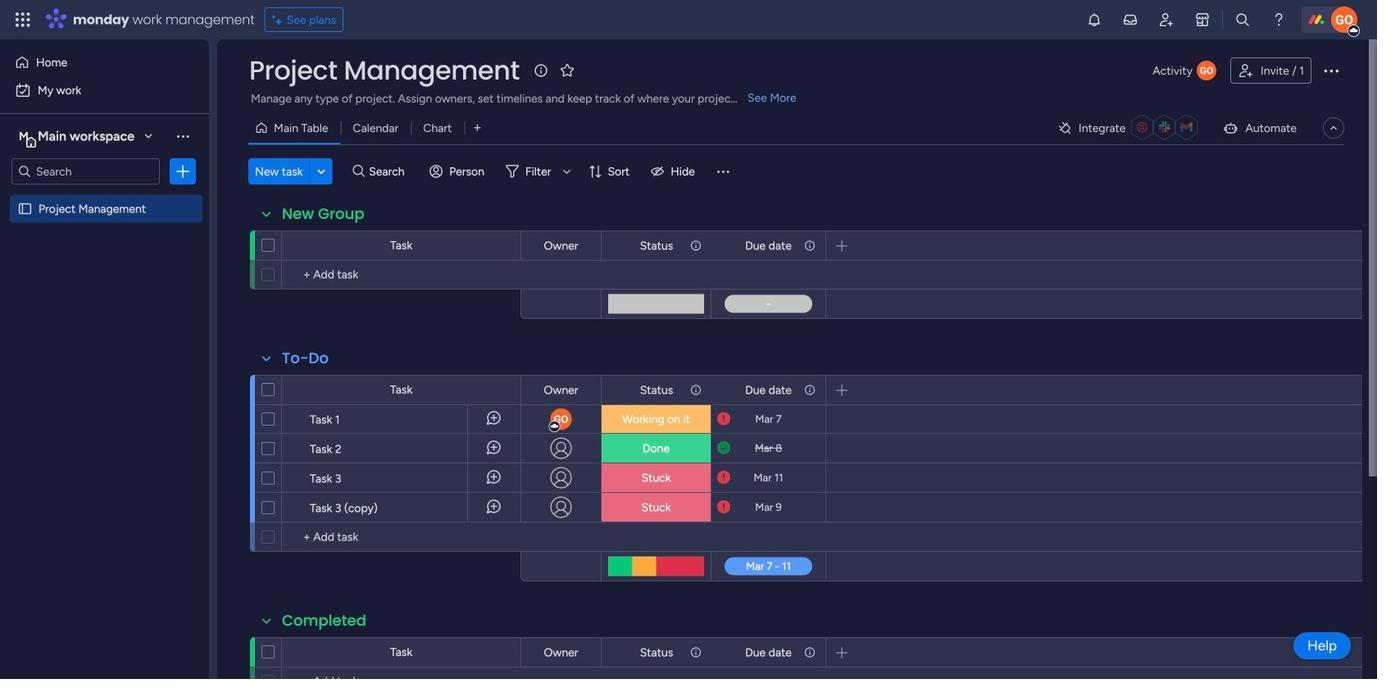 Task type: locate. For each thing, give the bounding box(es) containing it.
0 vertical spatial + add task text field
[[290, 265, 513, 285]]

1 v2 overdue deadline image from the top
[[718, 411, 731, 427]]

1 column information image from the top
[[804, 239, 817, 252]]

menu image
[[715, 163, 731, 180]]

None field
[[245, 53, 524, 88], [278, 203, 369, 225], [540, 237, 583, 255], [636, 237, 678, 255], [741, 237, 796, 255], [278, 348, 333, 369], [540, 381, 583, 399], [636, 381, 678, 399], [741, 381, 796, 399], [278, 610, 371, 631], [540, 643, 583, 661], [636, 643, 678, 661], [741, 643, 796, 661], [245, 53, 524, 88], [278, 203, 369, 225], [540, 237, 583, 255], [636, 237, 678, 255], [741, 237, 796, 255], [278, 348, 333, 369], [540, 381, 583, 399], [636, 381, 678, 399], [741, 381, 796, 399], [278, 610, 371, 631], [540, 643, 583, 661], [636, 643, 678, 661], [741, 643, 796, 661]]

see plans image
[[272, 10, 287, 29]]

public board image
[[17, 201, 33, 217]]

0 vertical spatial v2 overdue deadline image
[[718, 411, 731, 427]]

1 vertical spatial + add task text field
[[290, 527, 513, 547]]

2 v2 overdue deadline image from the top
[[718, 470, 731, 486]]

2 column information image from the top
[[804, 383, 817, 397]]

board activity image
[[1197, 61, 1217, 80]]

0 vertical spatial column information image
[[804, 239, 817, 252]]

v2 overdue deadline image down the v2 done deadline icon
[[718, 470, 731, 486]]

1 vertical spatial v2 overdue deadline image
[[718, 470, 731, 486]]

options image
[[175, 163, 191, 180]]

invite members image
[[1159, 11, 1175, 28]]

2 vertical spatial option
[[0, 194, 209, 197]]

list box
[[0, 191, 209, 444]]

1 vertical spatial column information image
[[804, 383, 817, 397]]

add view image
[[474, 122, 481, 134]]

option
[[10, 49, 199, 75], [10, 77, 199, 103], [0, 194, 209, 197]]

+ Add task text field
[[290, 265, 513, 285], [290, 527, 513, 547]]

v2 overdue deadline image up the v2 done deadline icon
[[718, 411, 731, 427]]

1 vertical spatial option
[[10, 77, 199, 103]]

update feed image
[[1123, 11, 1139, 28]]

notifications image
[[1087, 11, 1103, 28]]

column information image
[[804, 239, 817, 252], [804, 383, 817, 397]]

column information image
[[690, 239, 703, 252], [690, 383, 703, 397], [690, 646, 703, 659], [804, 646, 817, 659]]

show board description image
[[531, 62, 551, 79]]

monday marketplace image
[[1195, 11, 1211, 28]]

add to favorites image
[[559, 62, 576, 78]]

v2 overdue deadline image
[[718, 411, 731, 427], [718, 470, 731, 486]]

Search field
[[365, 160, 414, 183]]



Task type: describe. For each thing, give the bounding box(es) containing it.
2 + add task text field from the top
[[290, 527, 513, 547]]

select product image
[[15, 11, 31, 28]]

collapse board header image
[[1328, 121, 1341, 135]]

workspace selection element
[[16, 126, 137, 148]]

0 vertical spatial option
[[10, 49, 199, 75]]

angle down image
[[317, 165, 325, 178]]

1 + add task text field from the top
[[290, 265, 513, 285]]

arrow down image
[[557, 162, 577, 181]]

v2 overdue deadline image
[[718, 499, 731, 515]]

gary orlando image
[[1332, 7, 1358, 33]]

workspace image
[[16, 127, 32, 145]]

v2 search image
[[353, 162, 365, 181]]

search everything image
[[1235, 11, 1252, 28]]

v2 done deadline image
[[718, 440, 731, 456]]

workspace options image
[[175, 128, 191, 144]]

Search in workspace field
[[34, 162, 137, 181]]

help image
[[1271, 11, 1288, 28]]

options image
[[1322, 61, 1342, 80]]



Task type: vqa. For each thing, say whether or not it's contained in the screenshot.
Notifications image
yes



